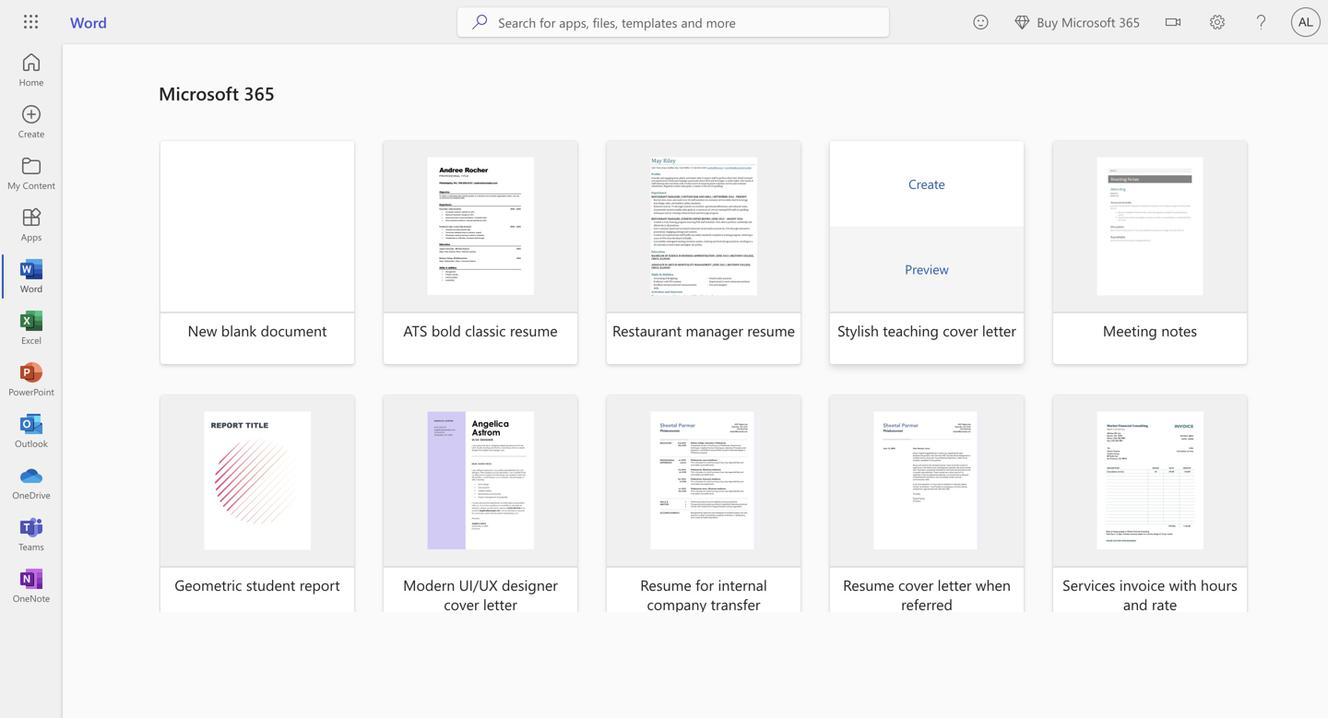 Task type: vqa. For each thing, say whether or not it's contained in the screenshot.
the top Microsoft
yes



Task type: locate. For each thing, give the bounding box(es) containing it.
resume inside the resume cover letter when referred
[[844, 575, 895, 595]]

bold
[[432, 321, 461, 341]]

0 horizontal spatial microsoft
[[159, 81, 239, 105]]

preview up ats bold classic resume
[[459, 260, 503, 278]]

create for cover
[[909, 430, 946, 447]]

rate
[[1152, 595, 1178, 615]]

1 horizontal spatial letter
[[938, 575, 972, 595]]

0 horizontal spatial resume
[[510, 321, 558, 341]]

2 horizontal spatial letter
[[983, 321, 1017, 341]]

create
[[462, 175, 499, 192], [686, 175, 722, 192], [909, 175, 946, 192], [1132, 175, 1169, 192], [239, 430, 276, 447], [462, 430, 499, 447], [686, 430, 722, 447], [909, 430, 946, 447]]

0 horizontal spatial letter
[[483, 595, 518, 615]]

home image
[[22, 61, 41, 79]]

1 vertical spatial 365
[[244, 81, 275, 105]]

resume for internal company transfer
[[641, 575, 768, 615]]

preview for student
[[236, 515, 279, 532]]

internal
[[718, 575, 768, 595]]

preview up ui/ux at bottom
[[459, 515, 503, 532]]

resume inside 'resume for internal company transfer'
[[641, 575, 692, 595]]

ui/ux
[[459, 575, 498, 595]]

notes
[[1162, 321, 1198, 341]]

Search box. Suggestions appear as you type. search field
[[499, 7, 890, 37]]

ats bold classic resume
[[404, 321, 558, 341]]

preview up stylish teaching cover letter
[[906, 260, 949, 278]]

preview up 'for'
[[682, 515, 726, 532]]

apps image
[[22, 216, 41, 234]]

create image
[[22, 113, 41, 131]]

1 horizontal spatial 365
[[1120, 13, 1141, 30]]

invoice
[[1120, 575, 1166, 595]]

1 horizontal spatial resume
[[748, 321, 796, 341]]

preview up invoice
[[1129, 515, 1173, 532]]

modern ui/ux designer cover letter
[[403, 575, 558, 615]]

microsoft 365 application
[[0, 44, 1329, 719]]

letter left when
[[938, 575, 972, 595]]

company
[[647, 595, 707, 615]]

1 horizontal spatial resume
[[844, 575, 895, 595]]

onedrive image
[[22, 474, 41, 493]]

create for student
[[239, 430, 276, 447]]

meeting notes
[[1104, 321, 1198, 341]]

document
[[261, 321, 327, 341]]

preview for for
[[682, 515, 726, 532]]

1 vertical spatial microsoft
[[159, 81, 239, 105]]

0 horizontal spatial cover
[[444, 595, 479, 615]]

resume right manager
[[748, 321, 796, 341]]

al
[[1300, 15, 1314, 29]]

preview up geometric student report
[[236, 515, 279, 532]]

stylish
[[838, 321, 879, 341]]

teams image
[[22, 526, 41, 544]]

resume
[[510, 321, 558, 341], [748, 321, 796, 341]]

1 horizontal spatial microsoft
[[1062, 13, 1116, 30]]

restaurant manager resume
[[613, 321, 796, 341]]

cover left when
[[899, 575, 934, 595]]

resume left 'for'
[[641, 575, 692, 595]]

resume right classic
[[510, 321, 558, 341]]

letter right modern in the left bottom of the page
[[483, 595, 518, 615]]

services
[[1063, 575, 1116, 595]]

cover
[[943, 321, 979, 341], [899, 575, 934, 595], [444, 595, 479, 615]]

resume left 'referred'
[[844, 575, 895, 595]]

letter inside modern ui/ux designer cover letter
[[483, 595, 518, 615]]

navigation
[[0, 44, 63, 613]]

365
[[1120, 13, 1141, 30], [244, 81, 275, 105]]

designer
[[502, 575, 558, 595]]

2 resume from the left
[[748, 321, 796, 341]]

hours
[[1201, 575, 1238, 595]]

create for for
[[686, 430, 722, 447]]

preview for invoice
[[1129, 515, 1173, 532]]

None search field
[[458, 7, 890, 37]]

stylish teaching cover letter
[[838, 321, 1017, 341]]

when
[[976, 575, 1011, 595]]

0 horizontal spatial resume
[[641, 575, 692, 595]]

0 vertical spatial 365
[[1120, 13, 1141, 30]]

create for ui/ux
[[462, 430, 499, 447]]

letter right teaching
[[983, 321, 1017, 341]]

cover inside the resume cover letter when referred
[[899, 575, 934, 595]]

onenote image
[[22, 578, 41, 596]]

0 horizontal spatial 365
[[244, 81, 275, 105]]

letter
[[983, 321, 1017, 341], [938, 575, 972, 595], [483, 595, 518, 615]]

geometric
[[175, 575, 242, 595]]

my content image
[[22, 164, 41, 183]]

restaurant
[[613, 321, 682, 341]]

2 resume from the left
[[844, 575, 895, 595]]

0 vertical spatial microsoft
[[1062, 13, 1116, 30]]

preview for bold
[[459, 260, 503, 278]]

resume
[[641, 575, 692, 595], [844, 575, 895, 595]]

word
[[70, 12, 107, 32]]

cover right teaching
[[943, 321, 979, 341]]

1 resume from the left
[[641, 575, 692, 595]]

with
[[1170, 575, 1197, 595]]

microsoft
[[1062, 13, 1116, 30], [159, 81, 239, 105]]

student
[[246, 575, 296, 595]]

preview
[[459, 260, 503, 278], [682, 260, 726, 278], [906, 260, 949, 278], [236, 515, 279, 532], [459, 515, 503, 532], [682, 515, 726, 532], [1129, 515, 1173, 532]]


[[1015, 15, 1030, 30]]

new blank document
[[188, 321, 327, 341]]

1 horizontal spatial cover
[[899, 575, 934, 595]]

preview up restaurant manager resume
[[682, 260, 726, 278]]

cover left designer
[[444, 595, 479, 615]]

word image
[[22, 268, 41, 286]]

create for bold
[[462, 175, 499, 192]]

 buy microsoft 365
[[1015, 13, 1141, 30]]

microsoft 365
[[159, 81, 275, 105]]



Task type: describe. For each thing, give the bounding box(es) containing it.
report
[[300, 575, 340, 595]]

1 resume from the left
[[510, 321, 558, 341]]

microsoft inside word banner
[[1062, 13, 1116, 30]]

preview for manager
[[682, 260, 726, 278]]

outlook image
[[22, 423, 41, 441]]

meeting
[[1104, 321, 1158, 341]]

blank
[[221, 321, 257, 341]]

navigation inside 'microsoft 365' application
[[0, 44, 63, 613]]

transfer
[[711, 595, 761, 615]]

teaching
[[883, 321, 939, 341]]

classic
[[465, 321, 506, 341]]

microsoft 365 main content
[[63, 44, 1329, 719]]

preview for teaching
[[906, 260, 949, 278]]

create for notes
[[1132, 175, 1169, 192]]

modern
[[403, 575, 455, 595]]

resume cover letter when referred
[[844, 575, 1011, 615]]

and
[[1124, 595, 1148, 615]]

new
[[188, 321, 217, 341]]

create for manager
[[686, 175, 722, 192]]

cover inside modern ui/ux designer cover letter
[[444, 595, 479, 615]]

preview for ui/ux
[[459, 515, 503, 532]]

365 inside word banner
[[1120, 13, 1141, 30]]

create for teaching
[[909, 175, 946, 192]]

resume for resume cover letter when referred
[[844, 575, 895, 595]]

letter inside the resume cover letter when referred
[[938, 575, 972, 595]]

ats
[[404, 321, 428, 341]]

2 horizontal spatial cover
[[943, 321, 979, 341]]

 button
[[1152, 0, 1196, 48]]

word banner
[[0, 0, 1329, 48]]

services invoice with hours and rate
[[1063, 575, 1238, 615]]

365 inside heading
[[244, 81, 275, 105]]

powerpoint image
[[22, 371, 41, 389]]

manager
[[686, 321, 744, 341]]

buy
[[1038, 13, 1059, 30]]


[[1166, 15, 1181, 30]]

for
[[696, 575, 714, 595]]

microsoft 365 heading
[[159, 75, 1270, 139]]

referred
[[902, 595, 953, 615]]

microsoft inside heading
[[159, 81, 239, 105]]

al button
[[1285, 0, 1329, 44]]

excel image
[[22, 319, 41, 338]]

resume for resume for internal company transfer
[[641, 575, 692, 595]]

geometric student report
[[175, 575, 340, 595]]



